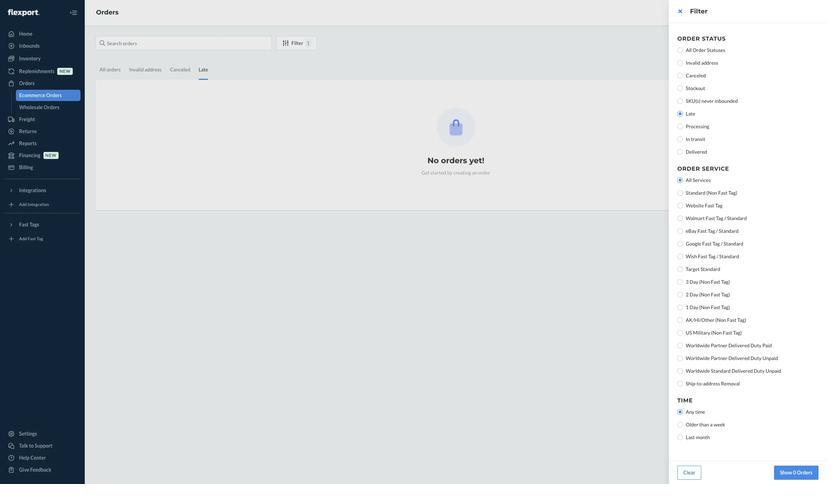 Task type: locate. For each thing, give the bounding box(es) containing it.
orders
[[797, 470, 813, 476]]

2 vertical spatial duty
[[754, 368, 765, 374]]

0 vertical spatial partner
[[711, 342, 728, 348]]

older than a week
[[686, 422, 726, 428]]

fast right the "ebay"
[[698, 228, 707, 234]]

website fast tag
[[686, 202, 723, 208]]

partner
[[711, 342, 728, 348], [711, 355, 728, 361]]

target
[[686, 266, 700, 272]]

all left services
[[686, 177, 692, 183]]

ebay
[[686, 228, 697, 234]]

/ down google fast tag / standard
[[717, 253, 719, 259]]

1 vertical spatial day
[[690, 292, 699, 298]]

any
[[686, 409, 695, 415]]

2 vertical spatial day
[[690, 304, 699, 310]]

standard up the ebay fast tag / standard
[[728, 215, 747, 221]]

standard up ship-to-address removal
[[711, 368, 731, 374]]

duty left paid
[[751, 342, 762, 348]]

1 partner from the top
[[711, 342, 728, 348]]

ak/hi/other (non fast tag)
[[686, 317, 747, 323]]

standard down google fast tag / standard
[[720, 253, 739, 259]]

wish fast tag / standard
[[686, 253, 739, 259]]

(non for 3
[[700, 279, 710, 285]]

worldwide
[[686, 342, 710, 348], [686, 355, 710, 361], [686, 368, 710, 374]]

order up all order statuses
[[678, 35, 701, 42]]

unpaid
[[763, 355, 779, 361], [766, 368, 782, 374]]

tag for google
[[713, 241, 720, 247]]

unpaid for worldwide partner delivered duty unpaid
[[763, 355, 779, 361]]

(non up 'us military (non fast tag)'
[[716, 317, 727, 323]]

walmart
[[686, 215, 705, 221]]

1
[[686, 304, 689, 310]]

order
[[678, 35, 701, 42], [693, 47, 706, 53], [678, 165, 701, 172]]

day
[[690, 279, 699, 285], [690, 292, 699, 298], [690, 304, 699, 310]]

tag for walmart
[[716, 215, 724, 221]]

1 vertical spatial order
[[693, 47, 706, 53]]

2 all from the top
[[686, 177, 692, 183]]

0 vertical spatial duty
[[751, 342, 762, 348]]

in
[[686, 136, 690, 142]]

tag for wish
[[709, 253, 716, 259]]

1 worldwide from the top
[[686, 342, 710, 348]]

show
[[780, 470, 793, 476]]

us
[[686, 330, 692, 336]]

duty for worldwide standard delivered duty unpaid
[[754, 368, 765, 374]]

military
[[693, 330, 711, 336]]

us military (non fast tag)
[[686, 330, 742, 336]]

address down all order statuses
[[702, 60, 719, 66]]

show 0 orders button
[[774, 466, 819, 480]]

fast down 3 day (non fast tag)
[[711, 292, 721, 298]]

delivered for worldwide partner delivered duty unpaid
[[729, 355, 750, 361]]

all
[[686, 47, 692, 53], [686, 177, 692, 183]]

tag up the ebay fast tag / standard
[[716, 215, 724, 221]]

2 worldwide from the top
[[686, 355, 710, 361]]

1 vertical spatial worldwide
[[686, 355, 710, 361]]

to-
[[697, 381, 704, 387]]

1 vertical spatial all
[[686, 177, 692, 183]]

(non up 1 day (non fast tag)
[[700, 292, 710, 298]]

order up the all services
[[678, 165, 701, 172]]

tag up google fast tag / standard
[[708, 228, 716, 234]]

duty down paid
[[754, 368, 765, 374]]

2 day (non fast tag)
[[686, 292, 730, 298]]

processing
[[686, 123, 710, 129]]

0 vertical spatial order
[[678, 35, 701, 42]]

1 vertical spatial partner
[[711, 355, 728, 361]]

0 vertical spatial worldwide
[[686, 342, 710, 348]]

delivered down worldwide partner delivered duty unpaid
[[732, 368, 753, 374]]

all up the invalid
[[686, 47, 692, 53]]

all for order status
[[686, 47, 692, 53]]

google fast tag / standard
[[686, 241, 744, 247]]

address left removal
[[704, 381, 721, 387]]

worldwide for worldwide partner delivered duty unpaid
[[686, 355, 710, 361]]

all services
[[686, 177, 711, 183]]

2 vertical spatial worldwide
[[686, 368, 710, 374]]

2 vertical spatial order
[[678, 165, 701, 172]]

None radio
[[678, 86, 683, 91], [678, 98, 683, 104], [678, 149, 683, 155], [678, 190, 683, 196], [678, 203, 683, 208], [678, 241, 683, 247], [678, 279, 683, 285], [678, 292, 683, 298], [678, 305, 683, 310], [678, 317, 683, 323], [678, 343, 683, 348], [678, 355, 683, 361], [678, 381, 683, 387], [678, 422, 683, 428], [678, 86, 683, 91], [678, 98, 683, 104], [678, 149, 683, 155], [678, 190, 683, 196], [678, 203, 683, 208], [678, 241, 683, 247], [678, 279, 683, 285], [678, 292, 683, 298], [678, 305, 683, 310], [678, 317, 683, 323], [678, 343, 683, 348], [678, 355, 683, 361], [678, 381, 683, 387], [678, 422, 683, 428]]

website
[[686, 202, 704, 208]]

delivered up worldwide standard delivered duty unpaid
[[729, 355, 750, 361]]

0 vertical spatial all
[[686, 47, 692, 53]]

day right 2
[[690, 292, 699, 298]]

duty for worldwide partner delivered duty paid
[[751, 342, 762, 348]]

duty
[[751, 342, 762, 348], [751, 355, 762, 361], [754, 368, 765, 374]]

statuses
[[707, 47, 726, 53]]

/
[[725, 215, 727, 221], [716, 228, 718, 234], [721, 241, 723, 247], [717, 253, 719, 259]]

/ down "walmart fast tag / standard"
[[716, 228, 718, 234]]

tag)
[[729, 190, 738, 196], [722, 279, 730, 285], [722, 292, 730, 298], [722, 304, 730, 310], [738, 317, 747, 323], [734, 330, 742, 336]]

3 day from the top
[[690, 304, 699, 310]]

(non down 2 day (non fast tag)
[[700, 304, 710, 310]]

worldwide for worldwide standard delivered duty unpaid
[[686, 368, 710, 374]]

tag up "walmart fast tag / standard"
[[716, 202, 723, 208]]

/ up wish fast tag / standard
[[721, 241, 723, 247]]

3
[[686, 279, 689, 285]]

1 vertical spatial duty
[[751, 355, 762, 361]]

delivered down in transit
[[686, 149, 707, 155]]

/ for ebay
[[716, 228, 718, 234]]

late
[[686, 111, 696, 117]]

address
[[702, 60, 719, 66], [704, 381, 721, 387]]

(non down ak/hi/other (non fast tag)
[[712, 330, 722, 336]]

tag
[[716, 202, 723, 208], [716, 215, 724, 221], [708, 228, 716, 234], [713, 241, 720, 247], [709, 253, 716, 259]]

(non up website fast tag
[[707, 190, 718, 196]]

1 all from the top
[[686, 47, 692, 53]]

tag up wish fast tag / standard
[[713, 241, 720, 247]]

/ up the ebay fast tag / standard
[[725, 215, 727, 221]]

delivered for worldwide partner delivered duty paid
[[729, 342, 750, 348]]

3 worldwide from the top
[[686, 368, 710, 374]]

fast up the ebay fast tag / standard
[[706, 215, 715, 221]]

canceled
[[686, 72, 706, 78]]

partner down worldwide partner delivered duty paid
[[711, 355, 728, 361]]

sku(s) never inbounded
[[686, 98, 738, 104]]

2 day from the top
[[690, 292, 699, 298]]

day for 2
[[690, 292, 699, 298]]

any time
[[686, 409, 706, 415]]

delivered up worldwide partner delivered duty unpaid
[[729, 342, 750, 348]]

ship-
[[686, 381, 697, 387]]

0 vertical spatial unpaid
[[763, 355, 779, 361]]

target standard
[[686, 266, 721, 272]]

(non
[[707, 190, 718, 196], [700, 279, 710, 285], [700, 292, 710, 298], [700, 304, 710, 310], [716, 317, 727, 323], [712, 330, 722, 336]]

0 vertical spatial day
[[690, 279, 699, 285]]

day right the 1
[[690, 304, 699, 310]]

worldwide partner delivered duty paid
[[686, 342, 772, 348]]

worldwide standard delivered duty unpaid
[[686, 368, 782, 374]]

never
[[702, 98, 714, 104]]

tag down google fast tag / standard
[[709, 253, 716, 259]]

walmart fast tag / standard
[[686, 215, 747, 221]]

partner down 'us military (non fast tag)'
[[711, 342, 728, 348]]

standard
[[686, 190, 706, 196], [728, 215, 747, 221], [719, 228, 739, 234], [724, 241, 744, 247], [720, 253, 739, 259], [701, 266, 721, 272], [711, 368, 731, 374]]

2 partner from the top
[[711, 355, 728, 361]]

(non for 2
[[700, 292, 710, 298]]

fast
[[719, 190, 728, 196], [705, 202, 715, 208], [706, 215, 715, 221], [698, 228, 707, 234], [703, 241, 712, 247], [698, 253, 708, 259], [711, 279, 721, 285], [711, 292, 721, 298], [711, 304, 721, 310], [728, 317, 737, 323], [723, 330, 733, 336]]

1 day from the top
[[690, 279, 699, 285]]

all order statuses
[[686, 47, 726, 53]]

services
[[693, 177, 711, 183]]

None radio
[[678, 47, 683, 53], [678, 60, 683, 66], [678, 73, 683, 78], [678, 111, 683, 117], [678, 124, 683, 129], [678, 136, 683, 142], [678, 177, 683, 183], [678, 216, 683, 221], [678, 228, 683, 234], [678, 254, 683, 259], [678, 266, 683, 272], [678, 330, 683, 336], [678, 368, 683, 374], [678, 409, 683, 415], [678, 435, 683, 440], [678, 47, 683, 53], [678, 60, 683, 66], [678, 73, 683, 78], [678, 111, 683, 117], [678, 124, 683, 129], [678, 136, 683, 142], [678, 177, 683, 183], [678, 216, 683, 221], [678, 228, 683, 234], [678, 254, 683, 259], [678, 266, 683, 272], [678, 330, 683, 336], [678, 368, 683, 374], [678, 409, 683, 415], [678, 435, 683, 440]]

(non down target standard
[[700, 279, 710, 285]]

ak/hi/other
[[686, 317, 715, 323]]

day right 3
[[690, 279, 699, 285]]

order down order status
[[693, 47, 706, 53]]

fast up 2 day (non fast tag)
[[711, 279, 721, 285]]

1 vertical spatial unpaid
[[766, 368, 782, 374]]

delivered
[[686, 149, 707, 155], [729, 342, 750, 348], [729, 355, 750, 361], [732, 368, 753, 374]]

worldwide partner delivered duty unpaid
[[686, 355, 779, 361]]

duty up worldwide standard delivered duty unpaid
[[751, 355, 762, 361]]

partner for worldwide partner delivered duty paid
[[711, 342, 728, 348]]



Task type: describe. For each thing, give the bounding box(es) containing it.
close image
[[679, 8, 683, 14]]

paid
[[763, 342, 772, 348]]

fast up website fast tag
[[719, 190, 728, 196]]

tag) for us military (non fast tag)
[[734, 330, 742, 336]]

last month
[[686, 434, 710, 440]]

order service
[[678, 165, 730, 172]]

order for status
[[678, 35, 701, 42]]

duty for worldwide partner delivered duty unpaid
[[751, 355, 762, 361]]

standard up website
[[686, 190, 706, 196]]

worldwide for worldwide partner delivered duty paid
[[686, 342, 710, 348]]

invalid address
[[686, 60, 719, 66]]

clear button
[[678, 466, 702, 480]]

time
[[678, 397, 693, 404]]

stockout
[[686, 85, 706, 91]]

1 vertical spatial address
[[704, 381, 721, 387]]

/ for walmart
[[725, 215, 727, 221]]

fast up worldwide partner delivered duty paid
[[723, 330, 733, 336]]

tag) for 2 day (non fast tag)
[[722, 292, 730, 298]]

google
[[686, 241, 702, 247]]

partner for worldwide partner delivered duty unpaid
[[711, 355, 728, 361]]

wish
[[686, 253, 697, 259]]

tag for website
[[716, 202, 723, 208]]

tag for ebay
[[708, 228, 716, 234]]

(non for 1
[[700, 304, 710, 310]]

tag) for 3 day (non fast tag)
[[722, 279, 730, 285]]

fast up ak/hi/other (non fast tag)
[[711, 304, 721, 310]]

order status
[[678, 35, 726, 42]]

3 day (non fast tag)
[[686, 279, 730, 285]]

week
[[714, 422, 726, 428]]

show 0 orders
[[780, 470, 813, 476]]

a
[[711, 422, 713, 428]]

all for order service
[[686, 177, 692, 183]]

clear
[[684, 470, 696, 476]]

0
[[794, 470, 796, 476]]

day for 1
[[690, 304, 699, 310]]

time
[[696, 409, 706, 415]]

order for service
[[678, 165, 701, 172]]

sku(s)
[[686, 98, 701, 104]]

status
[[702, 35, 726, 42]]

than
[[700, 422, 710, 428]]

standard down wish fast tag / standard
[[701, 266, 721, 272]]

0 vertical spatial address
[[702, 60, 719, 66]]

last
[[686, 434, 695, 440]]

fast right google
[[703, 241, 712, 247]]

fast down standard (non fast tag)
[[705, 202, 715, 208]]

standard down "walmart fast tag / standard"
[[719, 228, 739, 234]]

unpaid for worldwide standard delivered duty unpaid
[[766, 368, 782, 374]]

fast right wish
[[698, 253, 708, 259]]

2
[[686, 292, 689, 298]]

month
[[696, 434, 710, 440]]

transit
[[691, 136, 706, 142]]

in transit
[[686, 136, 706, 142]]

older
[[686, 422, 699, 428]]

filter
[[690, 7, 708, 15]]

fast up 'us military (non fast tag)'
[[728, 317, 737, 323]]

day for 3
[[690, 279, 699, 285]]

delivered for worldwide standard delivered duty unpaid
[[732, 368, 753, 374]]

ship-to-address removal
[[686, 381, 740, 387]]

1 day (non fast tag)
[[686, 304, 730, 310]]

/ for google
[[721, 241, 723, 247]]

/ for wish
[[717, 253, 719, 259]]

invalid
[[686, 60, 701, 66]]

service
[[702, 165, 730, 172]]

standard up wish fast tag / standard
[[724, 241, 744, 247]]

removal
[[721, 381, 740, 387]]

tag) for 1 day (non fast tag)
[[722, 304, 730, 310]]

ebay fast tag / standard
[[686, 228, 739, 234]]

inbounded
[[715, 98, 738, 104]]

standard (non fast tag)
[[686, 190, 738, 196]]

(non for us
[[712, 330, 722, 336]]



Task type: vqa. For each thing, say whether or not it's contained in the screenshot.
Reports at the left top of the page
no



